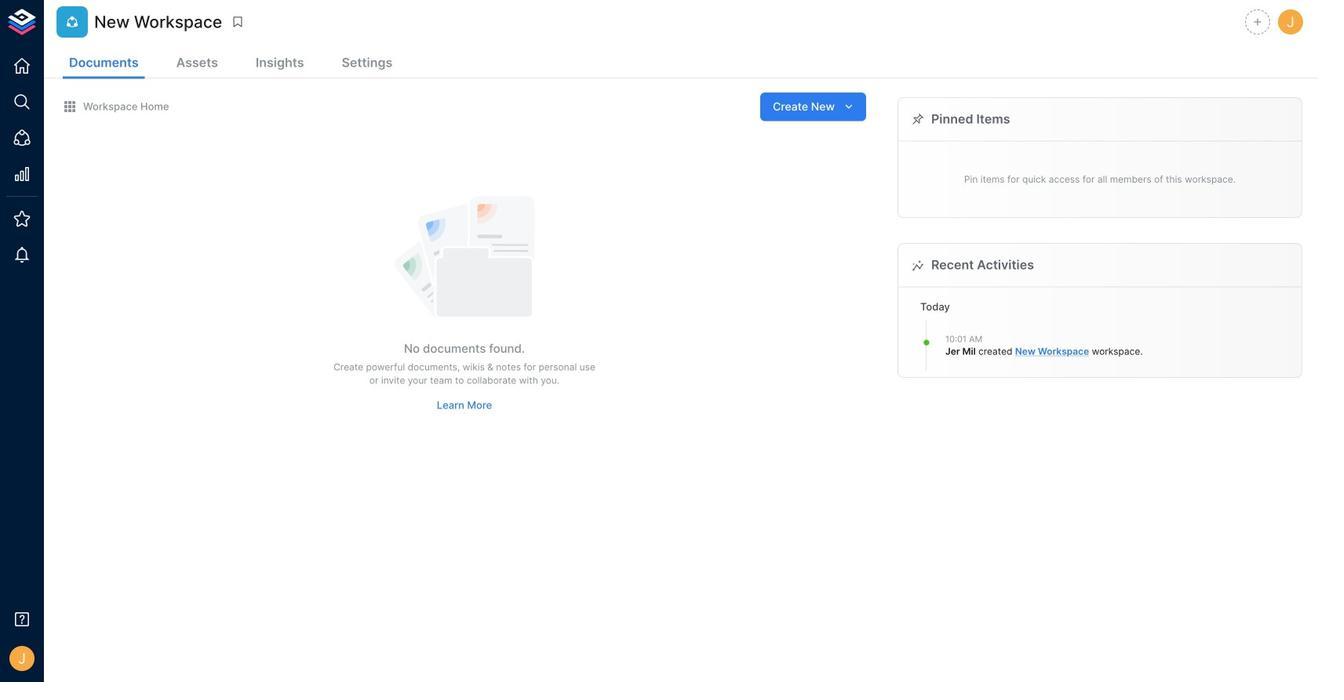 Task type: describe. For each thing, give the bounding box(es) containing it.
bookmark image
[[231, 15, 245, 29]]



Task type: vqa. For each thing, say whether or not it's contained in the screenshot.
bottom tooltip
no



